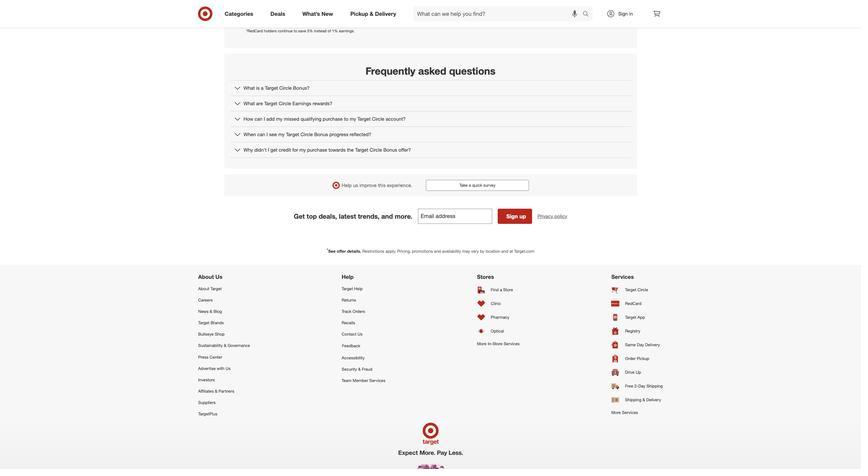 Task type: locate. For each thing, give the bounding box(es) containing it.
delivery for same day delivery
[[645, 342, 660, 347]]

delivery down free 2-day shipping
[[647, 397, 661, 402]]

what inside "dropdown button"
[[244, 85, 255, 91]]

& left fraud
[[358, 366, 361, 372]]

add up see in the left top of the page
[[266, 116, 275, 122]]

bonus down the how can i add my missed qualifying purchase to my target circle account? on the top left of page
[[314, 131, 328, 137]]

2 vertical spatial can
[[257, 131, 265, 137]]

what's
[[303, 10, 320, 17]]

app
[[638, 315, 645, 320]]

0 horizontal spatial more
[[477, 341, 487, 346]]

2 you from the left
[[431, 15, 439, 21]]

0 horizontal spatial sign
[[506, 213, 518, 220]]

0 horizontal spatial us
[[215, 273, 222, 280]]

1 vertical spatial add
[[266, 116, 275, 122]]

& for news & blog
[[210, 309, 212, 314]]

0 vertical spatial about
[[198, 273, 214, 280]]

1 vertical spatial more
[[612, 410, 621, 415]]

1 vertical spatial purchase
[[323, 116, 343, 122]]

bonus?
[[293, 85, 310, 91]]

1 horizontal spatial us
[[226, 366, 231, 371]]

1 vertical spatial can
[[255, 116, 263, 122]]

circle inside target circle link
[[638, 287, 648, 292]]

privacy policy link
[[538, 213, 567, 220]]

stores
[[477, 273, 494, 280]]

None text field
[[418, 209, 492, 224]]

privacy policy
[[538, 213, 567, 219]]

target down missed
[[286, 131, 299, 137]]

what left are
[[244, 100, 255, 106]]

recalls
[[342, 320, 355, 325]]

& for sustainability & governance
[[224, 343, 227, 348]]

& down free 2-day shipping
[[643, 397, 645, 402]]

help for help us improve this experience.
[[342, 182, 352, 188]]

shipping
[[647, 383, 663, 389], [625, 397, 642, 402]]

circle down reflected?
[[370, 147, 382, 153]]

about for about target
[[198, 286, 209, 291]]

target inside target circle link
[[625, 287, 637, 292]]

circle up missed
[[279, 100, 291, 106]]

circle up what are target circle earnings rewards? on the top left
[[279, 85, 292, 91]]

1 about from the top
[[198, 273, 214, 280]]

can right when
[[257, 131, 265, 137]]

investors
[[198, 377, 215, 382]]

1 vertical spatial about
[[198, 286, 209, 291]]

you down completing
[[296, 15, 304, 21]]

2 your from the left
[[553, 9, 562, 14]]

you inside check for your available target circle earnings & choose how you redeem.
[[431, 15, 439, 21]]

your up more
[[553, 9, 562, 14]]

with
[[217, 366, 225, 371]]

1 horizontal spatial pickup
[[637, 356, 650, 361]]

1 vertical spatial for
[[541, 15, 546, 21]]

1 vertical spatial what
[[244, 100, 255, 106]]

purchase down the when can i see my target circle bonus progress reflected?
[[307, 147, 327, 153]]

when can i see my target circle bonus progress reflected?
[[244, 131, 371, 137]]

circle up redeem. at top right
[[446, 9, 458, 14]]

0 vertical spatial can
[[511, 9, 519, 14]]

help left us
[[342, 182, 352, 188]]

offer
[[337, 248, 346, 254]]

us
[[215, 273, 222, 280], [358, 332, 363, 337], [226, 366, 231, 371]]

what inside 'dropdown button'
[[244, 100, 255, 106]]

recalls link
[[342, 317, 386, 328]]

purchase
[[574, 9, 594, 14], [323, 116, 343, 122], [307, 147, 327, 153]]

1%
[[347, 9, 355, 14], [332, 29, 338, 33]]

for right credit
[[292, 147, 298, 153]]

more left in-
[[477, 341, 487, 346]]

0 vertical spatial to
[[294, 29, 297, 33]]

add inside how can i add my missed qualifying purchase to my target circle account? dropdown button
[[266, 116, 275, 122]]

pickup right order
[[637, 356, 650, 361]]

sign in link
[[601, 6, 644, 21]]

team member services link
[[342, 375, 386, 386]]

target
[[431, 9, 445, 14], [265, 85, 278, 91], [264, 100, 277, 106], [358, 116, 371, 122], [286, 131, 299, 137], [355, 147, 368, 153], [211, 286, 222, 291], [342, 286, 353, 291], [625, 287, 637, 292], [625, 315, 637, 320], [198, 320, 210, 325]]

bullseye shop link
[[198, 328, 250, 340]]

target inside when can i see my target circle bonus progress reflected? dropdown button
[[286, 131, 299, 137]]

target.com
[[514, 248, 534, 254]]

for inside dropdown button
[[292, 147, 298, 153]]

shipping up more services link
[[625, 397, 642, 402]]

is
[[256, 85, 260, 91]]

about inside about target link
[[198, 286, 209, 291]]

delivery inside pickup & delivery link
[[375, 10, 396, 17]]

security
[[342, 366, 357, 372]]

by right 'vary'
[[480, 248, 485, 254]]

or inside score earnings by completing a bonus or earn 1% when you shop*
[[331, 9, 335, 14]]

affiliates
[[198, 389, 214, 394]]

see
[[269, 131, 277, 137]]

0 horizontal spatial 1%
[[332, 29, 338, 33]]

us up about target link at the bottom
[[215, 273, 222, 280]]

2 vertical spatial for
[[292, 147, 298, 153]]

sign
[[618, 11, 628, 17], [506, 213, 518, 220]]

i right the how
[[264, 116, 265, 122]]

day right same
[[637, 342, 644, 347]]

for right check
[[394, 9, 399, 14]]

0 horizontal spatial to
[[294, 29, 297, 33]]

earn
[[336, 9, 346, 14]]

your inside you can apply them on your next purchase or let it add up for more savings later.
[[553, 9, 562, 14]]

next
[[563, 9, 573, 14]]

0 vertical spatial shipping
[[647, 383, 663, 389]]

target right are
[[264, 100, 277, 106]]

center
[[210, 354, 222, 360]]

delivery inside shipping & delivery link
[[647, 397, 661, 402]]

more down shipping & delivery link
[[612, 410, 621, 415]]

0 vertical spatial earnings
[[460, 9, 479, 14]]

2 vertical spatial purchase
[[307, 147, 327, 153]]

sign inside button
[[506, 213, 518, 220]]

pharmacy
[[491, 315, 510, 320]]

bonus
[[316, 9, 329, 14]]

1 vertical spatial bonus
[[383, 147, 397, 153]]

2 horizontal spatial for
[[541, 15, 546, 21]]

delivery up order pickup
[[645, 342, 660, 347]]

about us
[[198, 273, 222, 280]]

optical link
[[477, 324, 520, 338]]

*redcard holders continue to save 5% instead of 1% earnings.
[[246, 29, 355, 33]]

purchase up later.
[[574, 9, 594, 14]]

circle down qualifying
[[301, 131, 313, 137]]

target down about us
[[211, 286, 222, 291]]

latest
[[339, 212, 356, 220]]

improve
[[360, 182, 377, 188]]

1 horizontal spatial bonus
[[383, 147, 397, 153]]

you right 'how'
[[431, 15, 439, 21]]

0 horizontal spatial earnings
[[293, 100, 311, 106]]

can for you
[[511, 9, 519, 14]]

survey
[[483, 182, 496, 188]]

and left 'more.' on the left top
[[381, 212, 393, 220]]

a right find
[[500, 287, 502, 292]]

frequently
[[366, 65, 416, 77]]

circle inside how can i add my missed qualifying purchase to my target circle account? dropdown button
[[372, 116, 384, 122]]

you can apply them on your next purchase or let it add up for more savings later.
[[502, 9, 620, 21]]

or inside you can apply them on your next purchase or let it add up for more savings later.
[[595, 9, 600, 14]]

target up redeem. at top right
[[431, 9, 445, 14]]

to left save
[[294, 29, 297, 33]]

target right is
[[265, 85, 278, 91]]

a right take
[[469, 182, 471, 188]]

sign up button
[[498, 209, 532, 224]]

target left app
[[625, 315, 637, 320]]

delivery left choose
[[375, 10, 396, 17]]

i for see
[[267, 131, 268, 137]]

you inside score earnings by completing a bonus or earn 1% when you shop*
[[296, 15, 304, 21]]

target help link
[[342, 283, 386, 294]]

1 horizontal spatial earnings
[[460, 9, 479, 14]]

purchase up progress
[[323, 116, 343, 122]]

0 horizontal spatial by
[[280, 9, 285, 14]]

store down optical link
[[493, 341, 503, 346]]

1% right earn
[[347, 9, 355, 14]]

1 vertical spatial to
[[344, 116, 348, 122]]

earnings
[[260, 9, 279, 14]]

circle left account?
[[372, 116, 384, 122]]

i left see in the left top of the page
[[267, 131, 268, 137]]

0 vertical spatial sign
[[618, 11, 628, 17]]

& inside check for your available target circle earnings & choose how you redeem.
[[480, 9, 483, 14]]

feedback
[[342, 343, 360, 348]]

0 horizontal spatial add
[[266, 116, 275, 122]]

or left earn
[[331, 9, 335, 14]]

1 horizontal spatial your
[[553, 9, 562, 14]]

1 horizontal spatial for
[[394, 9, 399, 14]]

target circle link
[[612, 283, 663, 297]]

& for affiliates & partners
[[215, 389, 217, 394]]

0 horizontal spatial and
[[381, 212, 393, 220]]

privacy
[[538, 213, 553, 219]]

purchase inside you can apply them on your next purchase or let it add up for more savings later.
[[574, 9, 594, 14]]

up down them at the right top
[[534, 15, 539, 21]]

services down optical link
[[504, 341, 520, 346]]

up left privacy
[[520, 213, 526, 220]]

1 horizontal spatial or
[[595, 9, 600, 14]]

target up returns
[[342, 286, 353, 291]]

& left blog
[[210, 309, 212, 314]]

investors link
[[198, 374, 250, 385]]

can right you
[[511, 9, 519, 14]]

and left at
[[502, 248, 508, 254]]

& right the affiliates
[[215, 389, 217, 394]]

1 horizontal spatial sign
[[618, 11, 628, 17]]

us for contact us
[[358, 332, 363, 337]]

your up choose
[[401, 9, 410, 14]]

1% inside score earnings by completing a bonus or earn 1% when you shop*
[[347, 9, 355, 14]]

circle inside 'why didn't i get credit for my purchase towards the target circle bonus offer?' dropdown button
[[370, 147, 382, 153]]

and
[[381, 212, 393, 220], [434, 248, 441, 254], [502, 248, 508, 254]]

& left you
[[480, 9, 483, 14]]

or left let
[[595, 9, 600, 14]]

store for a
[[503, 287, 513, 292]]

1 vertical spatial day
[[638, 383, 646, 389]]

about up careers
[[198, 286, 209, 291]]

services up target circle
[[612, 273, 634, 280]]

0 vertical spatial by
[[280, 9, 285, 14]]

1 horizontal spatial to
[[344, 116, 348, 122]]

0 horizontal spatial for
[[292, 147, 298, 153]]

blog
[[213, 309, 222, 314]]

0 vertical spatial what
[[244, 85, 255, 91]]

let
[[601, 9, 606, 14]]

are
[[256, 100, 263, 106]]

drive
[[625, 370, 635, 375]]

target inside what are target circle earnings rewards? 'dropdown button'
[[264, 100, 277, 106]]

& for security & fraud
[[358, 366, 361, 372]]

1 horizontal spatial and
[[434, 248, 441, 254]]

about for about us
[[198, 273, 214, 280]]

services down shipping & delivery link
[[622, 410, 638, 415]]

advertise
[[198, 366, 216, 371]]

1% for of
[[332, 29, 338, 33]]

about up about target
[[198, 273, 214, 280]]

target up reflected?
[[358, 116, 371, 122]]

by inside score earnings by completing a bonus or earn 1% when you shop*
[[280, 9, 285, 14]]

sign for sign up
[[506, 213, 518, 220]]

& down bullseye shop "link"
[[224, 343, 227, 348]]

sign left in
[[618, 11, 628, 17]]

2 vertical spatial help
[[354, 286, 363, 291]]

a right is
[[261, 85, 264, 91]]

1 vertical spatial store
[[493, 341, 503, 346]]

1% for earn
[[347, 9, 355, 14]]

2 horizontal spatial us
[[358, 332, 363, 337]]

by up when at the top left
[[280, 9, 285, 14]]

shipping up the shipping & delivery
[[647, 383, 663, 389]]

store for in-
[[493, 341, 503, 346]]

instead
[[314, 29, 327, 33]]

order pickup
[[625, 356, 650, 361]]

2 what from the top
[[244, 100, 255, 106]]

frequently asked questions
[[366, 65, 496, 77]]

1 horizontal spatial up
[[534, 15, 539, 21]]

and left availability
[[434, 248, 441, 254]]

registry
[[625, 328, 641, 334]]

0 vertical spatial for
[[394, 9, 399, 14]]

services
[[612, 273, 634, 280], [504, 341, 520, 346], [369, 378, 386, 383], [622, 410, 638, 415]]

1 what from the top
[[244, 85, 255, 91]]

deals
[[271, 10, 285, 17]]

you for shop*
[[296, 15, 304, 21]]

find a store
[[491, 287, 513, 292]]

1 horizontal spatial 1%
[[347, 9, 355, 14]]

1 vertical spatial us
[[358, 332, 363, 337]]

pickup right earn
[[350, 10, 368, 17]]

delivery inside same day delivery link
[[645, 342, 660, 347]]

1 vertical spatial i
[[267, 131, 268, 137]]

what
[[244, 85, 255, 91], [244, 100, 255, 106]]

target down news
[[198, 320, 210, 325]]

& left check
[[370, 10, 374, 17]]

2 vertical spatial i
[[268, 147, 269, 153]]

0 vertical spatial store
[[503, 287, 513, 292]]

1 your from the left
[[401, 9, 410, 14]]

1 or from the left
[[331, 9, 335, 14]]

0 vertical spatial i
[[264, 116, 265, 122]]

targetplus link
[[198, 408, 250, 420]]

us right contact
[[358, 332, 363, 337]]

1 horizontal spatial by
[[480, 248, 485, 254]]

circle up the redcard "link"
[[638, 287, 648, 292]]

1 vertical spatial sign
[[506, 213, 518, 220]]

target right the
[[355, 147, 368, 153]]

0 horizontal spatial store
[[493, 341, 503, 346]]

when
[[283, 15, 295, 21]]

1 vertical spatial by
[[480, 248, 485, 254]]

0 horizontal spatial bonus
[[314, 131, 328, 137]]

store right find
[[503, 287, 513, 292]]

1 vertical spatial delivery
[[645, 342, 660, 347]]

0 vertical spatial us
[[215, 273, 222, 280]]

add
[[611, 9, 620, 14], [266, 116, 275, 122]]

help up target help
[[342, 273, 354, 280]]

to up progress
[[344, 116, 348, 122]]

target inside target brands link
[[198, 320, 210, 325]]

2 vertical spatial us
[[226, 366, 231, 371]]

check for your available target circle earnings & choose how you redeem.
[[378, 9, 483, 21]]

purchase for or
[[574, 9, 594, 14]]

0 vertical spatial up
[[534, 15, 539, 21]]

1 you from the left
[[296, 15, 304, 21]]

my down the when can i see my target circle bonus progress reflected?
[[300, 147, 306, 153]]

sign for sign in
[[618, 11, 628, 17]]

0 vertical spatial delivery
[[375, 10, 396, 17]]

2 or from the left
[[595, 9, 600, 14]]

1 vertical spatial help
[[342, 273, 354, 280]]

help up returns 'link'
[[354, 286, 363, 291]]

can inside you can apply them on your next purchase or let it add up for more savings later.
[[511, 9, 519, 14]]

day right free
[[638, 383, 646, 389]]

0 vertical spatial more
[[477, 341, 487, 346]]

target brands link
[[198, 317, 250, 328]]

us right with
[[226, 366, 231, 371]]

&
[[480, 9, 483, 14], [370, 10, 374, 17], [210, 309, 212, 314], [224, 343, 227, 348], [358, 366, 361, 372], [215, 389, 217, 394], [643, 397, 645, 402]]

1% right of in the left of the page
[[332, 29, 338, 33]]

can right the how
[[255, 116, 263, 122]]

careers
[[198, 297, 213, 303]]

0 vertical spatial pickup
[[350, 10, 368, 17]]

for inside you can apply them on your next purchase or let it add up for more savings later.
[[541, 15, 546, 21]]

0 vertical spatial purchase
[[574, 9, 594, 14]]

earnings inside check for your available target circle earnings & choose how you redeem.
[[460, 9, 479, 14]]

0 horizontal spatial shipping
[[625, 397, 642, 402]]

bonus left offer?
[[383, 147, 397, 153]]

2 vertical spatial delivery
[[647, 397, 661, 402]]

trends,
[[358, 212, 380, 220]]

up
[[534, 15, 539, 21], [520, 213, 526, 220]]

target app
[[625, 315, 645, 320]]

target inside target app link
[[625, 315, 637, 320]]

0 horizontal spatial or
[[331, 9, 335, 14]]

0 horizontal spatial your
[[401, 9, 410, 14]]

0 vertical spatial help
[[342, 182, 352, 188]]

1 vertical spatial up
[[520, 213, 526, 220]]

1 vertical spatial pickup
[[637, 356, 650, 361]]

policy
[[555, 213, 567, 219]]

1 vertical spatial earnings
[[293, 100, 311, 106]]

add inside you can apply them on your next purchase or let it add up for more savings later.
[[611, 9, 620, 14]]

1 vertical spatial 1%
[[332, 29, 338, 33]]

i left get
[[268, 147, 269, 153]]

1 horizontal spatial shipping
[[647, 383, 663, 389]]

what for what are target circle earnings rewards?
[[244, 100, 255, 106]]

search
[[580, 11, 596, 18]]

top
[[307, 212, 317, 220]]

2 about from the top
[[198, 286, 209, 291]]

0 horizontal spatial you
[[296, 15, 304, 21]]

target up redcard
[[625, 287, 637, 292]]

0 horizontal spatial up
[[520, 213, 526, 220]]

0 vertical spatial add
[[611, 9, 620, 14]]

for down them at the right top
[[541, 15, 546, 21]]

0 vertical spatial 1%
[[347, 9, 355, 14]]

0 vertical spatial bonus
[[314, 131, 328, 137]]

when can i see my target circle bonus progress reflected? button
[[230, 127, 631, 142]]

1 vertical spatial shipping
[[625, 397, 642, 402]]

target inside dropdown button
[[355, 147, 368, 153]]

2 horizontal spatial and
[[502, 248, 508, 254]]

1 horizontal spatial store
[[503, 287, 513, 292]]

sign left privacy
[[506, 213, 518, 220]]

1 horizontal spatial you
[[431, 15, 439, 21]]

what left is
[[244, 85, 255, 91]]

add right the it
[[611, 9, 620, 14]]

1 horizontal spatial more
[[612, 410, 621, 415]]

1 horizontal spatial add
[[611, 9, 620, 14]]

help for help
[[342, 273, 354, 280]]

i for add
[[264, 116, 265, 122]]

a up shop*
[[312, 9, 315, 14]]



Task type: describe. For each thing, give the bounding box(es) containing it.
news & blog link
[[198, 306, 250, 317]]

questions
[[449, 65, 496, 77]]

sustainability
[[198, 343, 223, 348]]

a inside score earnings by completing a bonus or earn 1% when you shop*
[[312, 9, 315, 14]]

find
[[491, 287, 499, 292]]

track orders link
[[342, 306, 386, 317]]

savings
[[560, 15, 576, 21]]

shop
[[215, 332, 225, 337]]

free 2-day shipping link
[[612, 379, 663, 393]]

& for shipping & delivery
[[643, 397, 645, 402]]

promotions
[[412, 248, 433, 254]]

vary
[[471, 248, 479, 254]]

affiliates & partners
[[198, 389, 234, 394]]

accessibility
[[342, 355, 365, 360]]

didn't
[[254, 147, 267, 153]]

5%
[[307, 29, 313, 33]]

qualifying
[[301, 116, 321, 122]]

continue
[[278, 29, 293, 33]]

can for when
[[257, 131, 265, 137]]

help inside target help link
[[354, 286, 363, 291]]

pickup & delivery link
[[345, 6, 405, 21]]

pickup & delivery
[[350, 10, 396, 17]]

towards
[[329, 147, 346, 153]]

why
[[244, 147, 253, 153]]

*
[[327, 247, 328, 252]]

target app link
[[612, 310, 663, 324]]

bonus inside when can i see my target circle bonus progress reflected? dropdown button
[[314, 131, 328, 137]]

target inside about target link
[[211, 286, 222, 291]]

delivery for shipping & delivery
[[647, 397, 661, 402]]

how can i add my missed qualifying purchase to my target circle account?
[[244, 116, 406, 122]]

find a store link
[[477, 283, 520, 297]]

What can we help you find? suggestions appear below search field
[[413, 6, 584, 21]]

advertise with us link
[[198, 363, 250, 374]]

services down fraud
[[369, 378, 386, 383]]

us for about us
[[215, 273, 222, 280]]

bullseye
[[198, 332, 214, 337]]

details.
[[347, 248, 361, 254]]

us
[[353, 182, 358, 188]]

same day delivery
[[625, 342, 660, 347]]

in-
[[488, 341, 493, 346]]

more services link
[[612, 407, 663, 418]]

reflected?
[[350, 131, 371, 137]]

categories link
[[219, 6, 262, 21]]

location
[[486, 248, 500, 254]]

more for more in-store services
[[477, 341, 487, 346]]

0 horizontal spatial pickup
[[350, 10, 368, 17]]

my up reflected?
[[350, 116, 356, 122]]

bullseye shop
[[198, 332, 225, 337]]

delivery for pickup & delivery
[[375, 10, 396, 17]]

what is a target circle bonus?
[[244, 85, 310, 91]]

account?
[[386, 116, 406, 122]]

what for what is a target circle bonus?
[[244, 85, 255, 91]]

contact
[[342, 332, 357, 337]]

purchase for to
[[323, 116, 343, 122]]

order
[[625, 356, 636, 361]]

targetplus
[[198, 411, 217, 417]]

advertise with us
[[198, 366, 231, 371]]

up
[[636, 370, 641, 375]]

rewards?
[[313, 100, 332, 106]]

free 2-day shipping
[[625, 383, 663, 389]]

earnings inside 'dropdown button'
[[293, 100, 311, 106]]

target inside target help link
[[342, 286, 353, 291]]

affiliates & partners link
[[198, 385, 250, 397]]

feedback button
[[342, 340, 386, 352]]

day inside 'link'
[[638, 383, 646, 389]]

contact us link
[[342, 328, 386, 340]]

more.
[[395, 212, 413, 220]]

track
[[342, 309, 351, 314]]

get
[[271, 147, 277, 153]]

more for more services
[[612, 410, 621, 415]]

target inside check for your available target circle earnings & choose how you redeem.
[[431, 9, 445, 14]]

target inside what is a target circle bonus? "dropdown button"
[[265, 85, 278, 91]]

a inside "dropdown button"
[[261, 85, 264, 91]]

target brands
[[198, 320, 224, 325]]

& for pickup & delivery
[[370, 10, 374, 17]]

bonus inside 'why didn't i get credit for my purchase towards the target circle bonus offer?' dropdown button
[[383, 147, 397, 153]]

same day delivery link
[[612, 338, 663, 352]]

pharmacy link
[[477, 310, 520, 324]]

my right see in the left top of the page
[[278, 131, 285, 137]]

circle inside when can i see my target circle bonus progress reflected? dropdown button
[[301, 131, 313, 137]]

progress
[[329, 131, 348, 137]]

target inside how can i add my missed qualifying purchase to my target circle account? dropdown button
[[358, 116, 371, 122]]

available
[[411, 9, 430, 14]]

returns link
[[342, 294, 386, 306]]

of
[[328, 29, 331, 33]]

get top deals, latest trends, and more.
[[294, 212, 413, 220]]

you for redeem.
[[431, 15, 439, 21]]

about target
[[198, 286, 222, 291]]

to inside dropdown button
[[344, 116, 348, 122]]

pickup inside "link"
[[637, 356, 650, 361]]

suppliers link
[[198, 397, 250, 408]]

them
[[534, 9, 545, 14]]

for inside check for your available target circle earnings & choose how you redeem.
[[394, 9, 399, 14]]

asked
[[418, 65, 447, 77]]

can for how
[[255, 116, 263, 122]]

how
[[421, 15, 430, 21]]

a inside button
[[469, 182, 471, 188]]

when
[[244, 131, 256, 137]]

sustainability & governance link
[[198, 340, 250, 351]]

your inside check for your available target circle earnings & choose how you redeem.
[[401, 9, 410, 14]]

news
[[198, 309, 209, 314]]

drive up
[[625, 370, 641, 375]]

take a quick survey button
[[426, 180, 529, 191]]

circle inside what are target circle earnings rewards? 'dropdown button'
[[279, 100, 291, 106]]

circle inside what is a target circle bonus? "dropdown button"
[[279, 85, 292, 91]]

circle inside check for your available target circle earnings & choose how you redeem.
[[446, 9, 458, 14]]

target: expect more. pay less. image
[[334, 420, 527, 469]]

restrictions
[[362, 248, 384, 254]]

take
[[460, 182, 468, 188]]

i for get
[[268, 147, 269, 153]]

my left missed
[[276, 116, 283, 122]]

apply
[[520, 9, 532, 14]]

0 vertical spatial day
[[637, 342, 644, 347]]

up inside button
[[520, 213, 526, 220]]

sign up
[[506, 213, 526, 220]]

target circle
[[625, 287, 648, 292]]

by inside the '* see offer details. restrictions apply. pricing, promotions and availability may vary by location and at target.com'
[[480, 248, 485, 254]]

drive up link
[[612, 365, 663, 379]]

up inside you can apply them on your next purchase or let it add up for more savings later.
[[534, 15, 539, 21]]

purchase for towards
[[307, 147, 327, 153]]

free
[[625, 383, 633, 389]]

on
[[546, 9, 551, 14]]

check
[[378, 9, 392, 14]]

more in-store services
[[477, 341, 520, 346]]

shipping inside 'link'
[[647, 383, 663, 389]]

about target link
[[198, 283, 250, 294]]

orders
[[353, 309, 365, 314]]

score
[[246, 9, 259, 14]]



Task type: vqa. For each thing, say whether or not it's contained in the screenshot.
filter by all ratings
no



